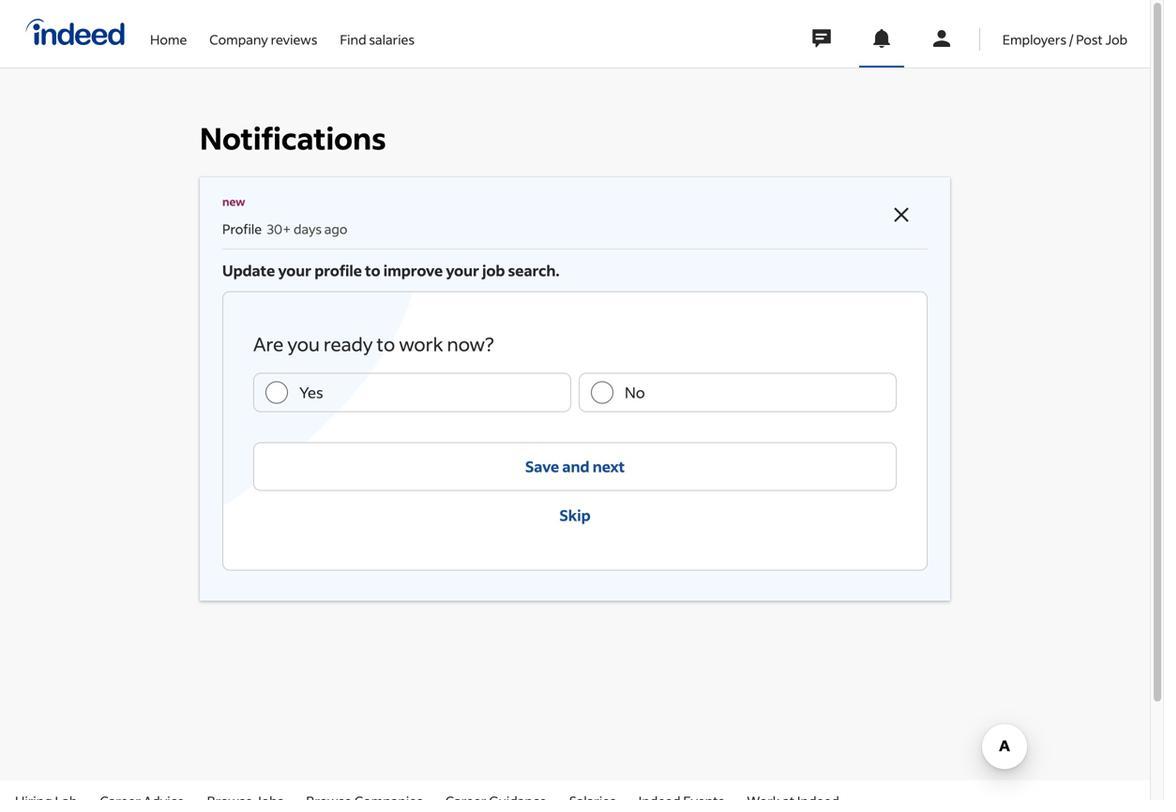 Task type: describe. For each thing, give the bounding box(es) containing it.
profile 30+ days ago
[[222, 220, 348, 237]]

skip
[[560, 506, 591, 525]]

skip link
[[253, 491, 897, 540]]

profile
[[315, 261, 362, 280]]

ago
[[325, 220, 348, 237]]

company
[[210, 31, 268, 48]]

salaries
[[369, 31, 415, 48]]

messages unread count 0 image
[[810, 20, 834, 57]]

find salaries
[[340, 31, 415, 48]]

no
[[625, 383, 645, 402]]

company reviews link
[[210, 0, 318, 64]]

update your profile to improve your job search.
[[222, 261, 560, 280]]

you
[[288, 332, 320, 356]]

now?
[[447, 332, 494, 356]]

days
[[294, 220, 322, 237]]

home
[[150, 31, 187, 48]]

employers / post job link
[[1003, 0, 1128, 64]]

job
[[483, 261, 505, 280]]

company reviews
[[210, 31, 318, 48]]

home link
[[150, 0, 187, 64]]

notifications main content
[[0, 0, 1151, 781]]

save and next
[[526, 457, 625, 476]]

1 your from the left
[[278, 261, 312, 280]]

are
[[253, 332, 284, 356]]

/
[[1070, 31, 1074, 48]]

to for work
[[377, 332, 395, 356]]

account image
[[931, 27, 954, 50]]

dismiss profile from 30+ days ago notification image
[[891, 204, 913, 226]]

post
[[1077, 31, 1104, 48]]

save and next button
[[253, 442, 897, 491]]



Task type: vqa. For each thing, say whether or not it's contained in the screenshot.
rightmost Clear image
no



Task type: locate. For each thing, give the bounding box(es) containing it.
work
[[399, 332, 444, 356]]

and
[[563, 457, 590, 476]]

notifications
[[200, 119, 386, 157]]

notifications unread count 0 image
[[871, 27, 893, 50]]

0 vertical spatial to
[[365, 261, 381, 280]]

ready
[[324, 332, 373, 356]]

yes
[[299, 383, 323, 402]]

new
[[222, 194, 245, 209]]

reviews
[[271, 31, 318, 48]]

No radio
[[591, 381, 614, 404]]

to
[[365, 261, 381, 280], [377, 332, 395, 356]]

next
[[593, 457, 625, 476]]

2 your from the left
[[446, 261, 480, 280]]

improve
[[384, 261, 443, 280]]

to right the profile
[[365, 261, 381, 280]]

search.
[[508, 261, 560, 280]]

update
[[222, 261, 275, 280]]

1 horizontal spatial your
[[446, 261, 480, 280]]

are you ready to work now? option group
[[253, 373, 897, 412]]

Yes radio
[[266, 381, 288, 404]]

employers / post job
[[1003, 31, 1128, 48]]

1 vertical spatial to
[[377, 332, 395, 356]]

your down profile 30+ days ago
[[278, 261, 312, 280]]

your
[[278, 261, 312, 280], [446, 261, 480, 280]]

0 horizontal spatial your
[[278, 261, 312, 280]]

employers
[[1003, 31, 1067, 48]]

find salaries link
[[340, 0, 415, 64]]

profile
[[222, 220, 262, 237]]

your left job
[[446, 261, 480, 280]]

save
[[526, 457, 560, 476]]

30+
[[267, 220, 291, 237]]

are you ready to work now?
[[253, 332, 494, 356]]

to left work
[[377, 332, 395, 356]]

job
[[1106, 31, 1128, 48]]

to for improve
[[365, 261, 381, 280]]

find
[[340, 31, 367, 48]]



